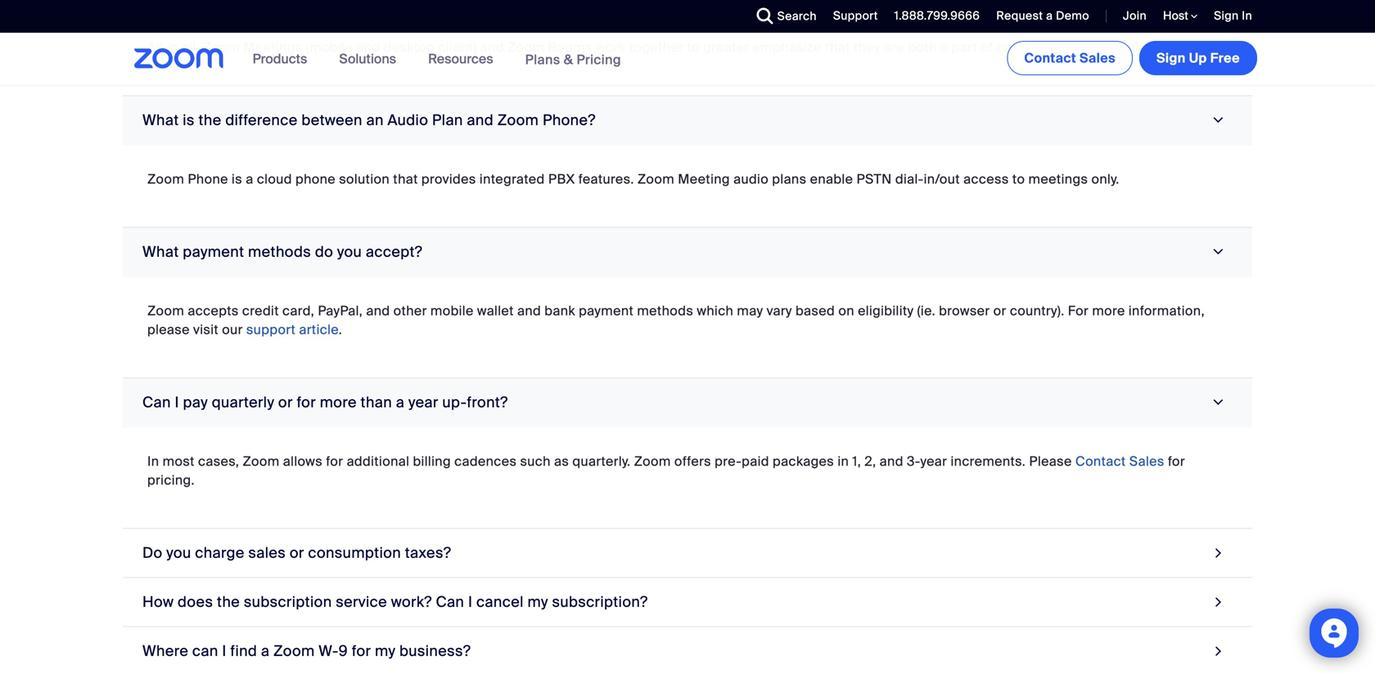 Task type: describe. For each thing, give the bounding box(es) containing it.
based
[[796, 302, 835, 319]]

such
[[520, 453, 551, 470]]

sales
[[248, 544, 286, 563]]

a right find on the left bottom
[[261, 642, 270, 661]]

or for can i pay quarterly or for more than a year up-front?
[[278, 393, 293, 412]]

right image for what payment methods do you accept?
[[1208, 244, 1230, 259]]

interconnected
[[1024, 39, 1121, 56]]

what for what payment methods do you accept?
[[142, 243, 179, 261]]

in/out
[[924, 170, 960, 188]]

cancel
[[476, 593, 524, 612]]

support
[[246, 321, 296, 338]]

access
[[964, 170, 1009, 188]]

visit
[[193, 321, 219, 338]]

between
[[302, 111, 363, 130]]

zoom inside zoom accepts credit card, paypal, and other mobile wallet and bank payment methods which may vary based on eligibility (ie. browser or country). for more information, please visit our
[[147, 302, 184, 319]]

solutions button
[[339, 33, 404, 85]]

request
[[997, 8, 1043, 23]]

solutions
[[339, 50, 396, 68]]

2,
[[865, 453, 876, 470]]

0 horizontal spatial that
[[393, 170, 418, 188]]

payment inside 'dropdown button'
[[183, 243, 244, 261]]

client)
[[438, 39, 477, 56]]

together
[[629, 39, 684, 56]]

may
[[737, 302, 763, 319]]

an
[[366, 111, 384, 130]]

(ie.
[[917, 302, 936, 319]]

the for does
[[217, 593, 240, 612]]

enable
[[810, 170, 853, 188]]

a left 'demo'
[[1046, 8, 1053, 23]]

right image for can i pay quarterly or for more than a year up-front?
[[1208, 395, 1230, 410]]

my for business?
[[375, 642, 396, 661]]

or for do you charge sales or consumption taxes?
[[290, 544, 304, 563]]

methods inside zoom accepts credit card, paypal, and other mobile wallet and bank payment methods which may vary based on eligibility (ie. browser or country). for more information, please visit our
[[637, 302, 694, 319]]

request a demo link up interconnected
[[997, 8, 1090, 23]]

contact sales link inside meetings navigation
[[1007, 41, 1133, 75]]

and right client)
[[480, 39, 504, 56]]

more inside zoom accepts credit card, paypal, and other mobile wallet and bank payment methods which may vary based on eligibility (ie. browser or country). for more information, please visit our
[[1092, 302, 1125, 319]]

paypal,
[[318, 302, 363, 319]]

plans
[[772, 170, 807, 188]]

1 horizontal spatial year
[[921, 453, 947, 470]]

dial-
[[896, 170, 924, 188]]

zoom left w-
[[273, 642, 315, 661]]

you inside dropdown button
[[166, 544, 191, 563]]

where can i find a zoom w-9 for my business?
[[142, 642, 471, 661]]

packages
[[773, 453, 834, 470]]

charge
[[195, 544, 245, 563]]

.
[[339, 321, 342, 338]]

request a demo link up one
[[984, 0, 1094, 33]]

a left cloud
[[246, 170, 253, 188]]

information,
[[1129, 302, 1205, 319]]

audio
[[388, 111, 428, 130]]

front?
[[467, 393, 508, 412]]

features.
[[579, 170, 634, 188]]

only.
[[1092, 170, 1120, 188]]

(mobile
[[306, 39, 353, 56]]

accept?
[[366, 243, 423, 261]]

products button
[[253, 33, 315, 85]]

join
[[1123, 8, 1147, 23]]

up
[[1189, 50, 1207, 67]]

sign for sign in
[[1214, 8, 1239, 23]]

integrated
[[480, 170, 545, 188]]

how does the subscription service work? can i cancel my subscription?
[[142, 593, 648, 612]]

request a demo
[[997, 8, 1090, 23]]

year inside can i pay quarterly or for more than a year up-front? dropdown button
[[408, 393, 439, 412]]

cadences
[[454, 453, 517, 470]]

0 vertical spatial i
[[175, 393, 179, 412]]

find
[[230, 642, 257, 661]]

can
[[192, 642, 218, 661]]

most
[[163, 453, 195, 470]]

1 vertical spatial i
[[468, 593, 473, 612]]

quarterly
[[212, 393, 274, 412]]

1.888.799.9666
[[895, 8, 980, 23]]

0 horizontal spatial to
[[687, 39, 700, 56]]

a left part
[[941, 39, 948, 56]]

allows
[[283, 453, 323, 470]]

work
[[596, 39, 626, 56]]

zoom left the meeting
[[638, 170, 675, 188]]

free
[[1211, 50, 1240, 67]]

zoom left phone?
[[498, 111, 539, 130]]

where can i find a zoom w-9 for my business? button
[[123, 627, 1253, 675]]

one
[[997, 39, 1021, 56]]

1 vertical spatial sales
[[1130, 453, 1165, 470]]

right image for subscription?
[[1211, 591, 1226, 613]]

banner containing contact sales
[[115, 33, 1261, 86]]

can i pay quarterly or for more than a year up-front?
[[142, 393, 508, 412]]

subscription
[[244, 593, 332, 612]]

meetings
[[243, 39, 303, 56]]

vary
[[767, 302, 792, 319]]

all in all, zoom meetings (mobile and desktop client) and zoom rooms work together to greater emphasize that they are both a part of one interconnected platform, zoom.
[[147, 39, 1225, 56]]

what payment methods do you accept? button
[[123, 228, 1253, 277]]

eligibility
[[858, 302, 914, 319]]

please
[[1029, 453, 1072, 470]]

zoom phone is a cloud phone solution that provides integrated pbx features. zoom meeting audio plans enable pstn dial-in/out access to meetings only.
[[147, 170, 1120, 188]]

mobile
[[431, 302, 474, 319]]

all,
[[181, 39, 199, 56]]

consumption
[[308, 544, 401, 563]]

wallet
[[477, 302, 514, 319]]

emphasize
[[753, 39, 822, 56]]

contact inside meetings navigation
[[1025, 50, 1077, 67]]

greater
[[703, 39, 749, 56]]

products
[[253, 50, 307, 68]]

phone
[[188, 170, 228, 188]]

please
[[147, 321, 190, 338]]

right image inside do you charge sales or consumption taxes? dropdown button
[[1211, 542, 1226, 564]]

and right "2,"
[[880, 453, 904, 470]]

billing
[[413, 453, 451, 470]]

subscription?
[[552, 593, 648, 612]]

&
[[564, 51, 573, 68]]

meeting
[[678, 170, 730, 188]]

all
[[147, 39, 163, 56]]

what payment methods do you accept?
[[142, 243, 423, 261]]



Task type: vqa. For each thing, say whether or not it's contained in the screenshot.
second the buy now from the left
no



Task type: locate. For each thing, give the bounding box(es) containing it.
which
[[697, 302, 734, 319]]

1 horizontal spatial is
[[232, 170, 242, 188]]

sign in
[[1214, 8, 1253, 23]]

right image inside can i pay quarterly or for more than a year up-front? dropdown button
[[1208, 395, 1230, 410]]

1 vertical spatial can
[[436, 593, 464, 612]]

methods inside 'dropdown button'
[[248, 243, 311, 261]]

cloud
[[257, 170, 292, 188]]

contact sales link
[[1007, 41, 1133, 75], [1076, 453, 1165, 470]]

in most cases, zoom allows for additional billing cadences such as quarterly. zoom offers pre-paid packages in 1, 2, and 3-year increments. please contact sales
[[147, 453, 1165, 470]]

can inside can i pay quarterly or for more than a year up-front? dropdown button
[[142, 393, 171, 412]]

quarterly.
[[573, 453, 631, 470]]

provides
[[422, 170, 476, 188]]

up-
[[442, 393, 467, 412]]

credit
[[242, 302, 279, 319]]

that right solution
[[393, 170, 418, 188]]

0 horizontal spatial payment
[[183, 243, 244, 261]]

0 vertical spatial you
[[337, 243, 362, 261]]

1 vertical spatial to
[[1013, 170, 1025, 188]]

1 horizontal spatial sign
[[1214, 8, 1239, 23]]

plans & pricing
[[525, 51, 621, 68]]

support article link
[[246, 321, 339, 338]]

phone?
[[543, 111, 596, 130]]

0 horizontal spatial methods
[[248, 243, 311, 261]]

0 horizontal spatial in
[[147, 453, 159, 470]]

zoom accepts credit card, paypal, and other mobile wallet and bank payment methods which may vary based on eligibility (ie. browser or country). for more information, please visit our
[[147, 302, 1205, 338]]

my right cancel
[[528, 593, 548, 612]]

paid
[[742, 453, 769, 470]]

0 horizontal spatial in
[[167, 39, 178, 56]]

resources
[[428, 50, 493, 68]]

year
[[408, 393, 439, 412], [921, 453, 947, 470]]

sales inside meetings navigation
[[1080, 50, 1116, 67]]

right image inside 'how does the subscription service work? can i cancel my subscription?' dropdown button
[[1211, 591, 1226, 613]]

2 vertical spatial i
[[222, 642, 227, 661]]

the for is
[[199, 111, 222, 130]]

i left the pay
[[175, 393, 179, 412]]

sign up free
[[1157, 50, 1240, 67]]

1 vertical spatial payment
[[579, 302, 634, 319]]

1 vertical spatial or
[[278, 393, 293, 412]]

0 vertical spatial payment
[[183, 243, 244, 261]]

contact sales link right please
[[1076, 453, 1165, 470]]

the right does
[[217, 593, 240, 612]]

0 vertical spatial methods
[[248, 243, 311, 261]]

accepts
[[188, 302, 239, 319]]

1 horizontal spatial that
[[826, 39, 850, 56]]

the left difference
[[199, 111, 222, 130]]

1,
[[853, 453, 861, 470]]

contact right please
[[1076, 453, 1126, 470]]

or inside zoom accepts credit card, paypal, and other mobile wallet and bank payment methods which may vary based on eligibility (ie. browser or country). for more information, please visit our
[[994, 302, 1007, 319]]

demo
[[1056, 8, 1090, 23]]

how
[[142, 593, 174, 612]]

1 horizontal spatial my
[[528, 593, 548, 612]]

1 vertical spatial contact
[[1076, 453, 1126, 470]]

is inside dropdown button
[[183, 111, 195, 130]]

i right can
[[222, 642, 227, 661]]

my for subscription?
[[528, 593, 548, 612]]

and left 'other'
[[366, 302, 390, 319]]

sign inside button
[[1157, 50, 1186, 67]]

banner
[[115, 33, 1261, 86]]

what inside 'dropdown button'
[[142, 243, 179, 261]]

1 vertical spatial is
[[232, 170, 242, 188]]

for pricing.
[[147, 453, 1185, 489]]

0 vertical spatial that
[[826, 39, 850, 56]]

right image for business?
[[1211, 640, 1226, 663]]

increments.
[[951, 453, 1026, 470]]

you inside 'dropdown button'
[[337, 243, 362, 261]]

you right 'do'
[[166, 544, 191, 563]]

card,
[[282, 302, 314, 319]]

year left increments.
[[921, 453, 947, 470]]

pay
[[183, 393, 208, 412]]

1 vertical spatial sign
[[1157, 50, 1186, 67]]

0 horizontal spatial is
[[183, 111, 195, 130]]

sign left the up
[[1157, 50, 1186, 67]]

1 horizontal spatial you
[[337, 243, 362, 261]]

or right browser
[[994, 302, 1007, 319]]

0 vertical spatial the
[[199, 111, 222, 130]]

what for what is the difference between an audio plan and zoom phone?
[[142, 111, 179, 130]]

business?
[[400, 642, 471, 661]]

1 vertical spatial my
[[375, 642, 396, 661]]

they
[[854, 39, 881, 56]]

1 vertical spatial you
[[166, 544, 191, 563]]

in left 1,
[[838, 453, 849, 470]]

and right plan on the left
[[467, 111, 494, 130]]

0 horizontal spatial i
[[175, 393, 179, 412]]

for inside for pricing.
[[1168, 453, 1185, 470]]

0 vertical spatial or
[[994, 302, 1007, 319]]

contact sales link down 'demo'
[[1007, 41, 1133, 75]]

zoom right all,
[[203, 39, 240, 56]]

i left cancel
[[468, 593, 473, 612]]

and left bank
[[517, 302, 541, 319]]

that
[[826, 39, 850, 56], [393, 170, 418, 188]]

request a demo link
[[984, 0, 1094, 33], [997, 8, 1090, 23]]

plan
[[432, 111, 463, 130]]

1 horizontal spatial can
[[436, 593, 464, 612]]

do you charge sales or consumption taxes? button
[[123, 529, 1253, 578]]

0 vertical spatial sales
[[1080, 50, 1116, 67]]

pricing.
[[147, 472, 195, 489]]

pstn
[[857, 170, 892, 188]]

what up please
[[142, 243, 179, 261]]

right image
[[1211, 591, 1226, 613], [1211, 640, 1226, 663]]

methods left do
[[248, 243, 311, 261]]

more
[[1092, 302, 1125, 319], [320, 393, 357, 412]]

0 vertical spatial is
[[183, 111, 195, 130]]

right image inside what is the difference between an audio plan and zoom phone? dropdown button
[[1208, 113, 1230, 128]]

0 vertical spatial contact
[[1025, 50, 1077, 67]]

can left the pay
[[142, 393, 171, 412]]

in
[[167, 39, 178, 56], [838, 453, 849, 470]]

my
[[528, 593, 548, 612], [375, 642, 396, 661]]

1 vertical spatial contact sales link
[[1076, 453, 1165, 470]]

sign up zoom.
[[1214, 8, 1239, 23]]

1 horizontal spatial sales
[[1130, 453, 1165, 470]]

2 what from the top
[[142, 243, 179, 261]]

do
[[315, 243, 333, 261]]

meetings navigation
[[1004, 33, 1261, 79]]

to
[[687, 39, 700, 56], [1013, 170, 1025, 188]]

are
[[884, 39, 905, 56]]

bank
[[545, 302, 575, 319]]

1 right image from the top
[[1211, 591, 1226, 613]]

1 vertical spatial what
[[142, 243, 179, 261]]

zoom left phone
[[147, 170, 184, 188]]

zoom up please
[[147, 302, 184, 319]]

rooms
[[548, 39, 593, 56]]

1 what from the top
[[142, 111, 179, 130]]

0 vertical spatial to
[[687, 39, 700, 56]]

1 horizontal spatial i
[[222, 642, 227, 661]]

you right do
[[337, 243, 362, 261]]

zoom left offers
[[634, 453, 671, 470]]

right image for what is the difference between an audio plan and zoom phone?
[[1208, 113, 1230, 128]]

0 horizontal spatial sales
[[1080, 50, 1116, 67]]

9
[[339, 642, 348, 661]]

in up 'sign up free' button
[[1242, 8, 1253, 23]]

1 vertical spatial the
[[217, 593, 240, 612]]

right image inside where can i find a zoom w-9 for my business? dropdown button
[[1211, 640, 1226, 663]]

0 horizontal spatial year
[[408, 393, 439, 412]]

sign up free button
[[1140, 41, 1258, 75]]

0 vertical spatial year
[[408, 393, 439, 412]]

to right access
[[1013, 170, 1025, 188]]

payment inside zoom accepts credit card, paypal, and other mobile wallet and bank payment methods which may vary based on eligibility (ie. browser or country). for more information, please visit our
[[579, 302, 634, 319]]

payment right bank
[[579, 302, 634, 319]]

0 vertical spatial in
[[167, 39, 178, 56]]

2 right image from the top
[[1211, 640, 1226, 663]]

1 vertical spatial that
[[393, 170, 418, 188]]

plans & pricing link
[[525, 51, 621, 68], [525, 51, 621, 68]]

or right sales on the bottom of the page
[[290, 544, 304, 563]]

our
[[222, 321, 243, 338]]

more inside can i pay quarterly or for more than a year up-front? dropdown button
[[320, 393, 357, 412]]

to left 'greater'
[[687, 39, 700, 56]]

zoom left "allows"
[[243, 453, 280, 470]]

platform,
[[1124, 39, 1181, 56]]

as
[[554, 453, 569, 470]]

can right work?
[[436, 593, 464, 612]]

can i pay quarterly or for more than a year up-front? button
[[123, 378, 1253, 428]]

phone
[[296, 170, 336, 188]]

1 horizontal spatial methods
[[637, 302, 694, 319]]

is right phone
[[232, 170, 242, 188]]

can inside 'how does the subscription service work? can i cancel my subscription?' dropdown button
[[436, 593, 464, 612]]

my inside where can i find a zoom w-9 for my business? dropdown button
[[375, 642, 396, 661]]

1 horizontal spatial in
[[838, 453, 849, 470]]

additional
[[347, 453, 410, 470]]

zoom.
[[1185, 39, 1225, 56]]

on
[[839, 302, 855, 319]]

where
[[142, 642, 188, 661]]

1 horizontal spatial payment
[[579, 302, 634, 319]]

right image
[[1208, 113, 1230, 128], [1208, 244, 1230, 259], [1208, 395, 1230, 410], [1211, 542, 1226, 564]]

payment up accepts
[[183, 243, 244, 261]]

1 vertical spatial year
[[921, 453, 947, 470]]

or right quarterly
[[278, 393, 293, 412]]

in right all
[[167, 39, 178, 56]]

right image inside what payment methods do you accept? 'dropdown button'
[[1208, 244, 1230, 259]]

more right for
[[1092, 302, 1125, 319]]

what
[[142, 111, 179, 130], [142, 243, 179, 261]]

1 vertical spatial right image
[[1211, 640, 1226, 663]]

0 vertical spatial in
[[1242, 8, 1253, 23]]

1 horizontal spatial in
[[1242, 8, 1253, 23]]

and inside dropdown button
[[467, 111, 494, 130]]

support link
[[821, 0, 882, 33], [833, 8, 878, 23]]

or inside do you charge sales or consumption taxes? dropdown button
[[290, 544, 304, 563]]

w-
[[319, 642, 339, 661]]

0 horizontal spatial can
[[142, 393, 171, 412]]

1 horizontal spatial more
[[1092, 302, 1125, 319]]

product information navigation
[[240, 33, 634, 86]]

0 vertical spatial right image
[[1211, 591, 1226, 613]]

more left than on the bottom
[[320, 393, 357, 412]]

plans
[[525, 51, 560, 68]]

what inside dropdown button
[[142, 111, 179, 130]]

0 vertical spatial what
[[142, 111, 179, 130]]

2 vertical spatial or
[[290, 544, 304, 563]]

pre-
[[715, 453, 742, 470]]

sign
[[1214, 8, 1239, 23], [1157, 50, 1186, 67]]

the
[[199, 111, 222, 130], [217, 593, 240, 612]]

a
[[1046, 8, 1053, 23], [941, 39, 948, 56], [246, 170, 253, 188], [396, 393, 405, 412], [261, 642, 270, 661]]

0 vertical spatial more
[[1092, 302, 1125, 319]]

0 vertical spatial can
[[142, 393, 171, 412]]

that left they
[[826, 39, 850, 56]]

for
[[297, 393, 316, 412], [326, 453, 343, 470], [1168, 453, 1185, 470], [352, 642, 371, 661]]

what down zoom logo
[[142, 111, 179, 130]]

year left up-
[[408, 393, 439, 412]]

0 vertical spatial contact sales link
[[1007, 41, 1133, 75]]

zoom left &
[[508, 39, 545, 56]]

and right (mobile
[[356, 39, 380, 56]]

resources button
[[428, 33, 501, 85]]

a right than on the bottom
[[396, 393, 405, 412]]

0 horizontal spatial more
[[320, 393, 357, 412]]

host button
[[1163, 8, 1198, 24]]

work?
[[391, 593, 432, 612]]

0 horizontal spatial my
[[375, 642, 396, 661]]

part
[[952, 39, 977, 56]]

1 vertical spatial more
[[320, 393, 357, 412]]

1 horizontal spatial to
[[1013, 170, 1025, 188]]

or inside can i pay quarterly or for more than a year up-front? dropdown button
[[278, 393, 293, 412]]

contact sales
[[1025, 50, 1116, 67]]

is
[[183, 111, 195, 130], [232, 170, 242, 188]]

1 vertical spatial in
[[147, 453, 159, 470]]

0 horizontal spatial you
[[166, 544, 191, 563]]

in left most
[[147, 453, 159, 470]]

0 vertical spatial my
[[528, 593, 548, 612]]

desktop
[[384, 39, 435, 56]]

2 horizontal spatial i
[[468, 593, 473, 612]]

sign for sign up free
[[1157, 50, 1186, 67]]

zoom logo image
[[134, 48, 224, 69]]

service
[[336, 593, 387, 612]]

methods
[[248, 243, 311, 261], [637, 302, 694, 319]]

0 horizontal spatial sign
[[1157, 50, 1186, 67]]

my inside 'how does the subscription service work? can i cancel my subscription?' dropdown button
[[528, 593, 548, 612]]

1 vertical spatial in
[[838, 453, 849, 470]]

is up phone
[[183, 111, 195, 130]]

methods left which
[[637, 302, 694, 319]]

what is the difference between an audio plan and zoom phone? button
[[123, 96, 1253, 145]]

contact down request a demo
[[1025, 50, 1077, 67]]

my right 9
[[375, 642, 396, 661]]

1 vertical spatial methods
[[637, 302, 694, 319]]

0 vertical spatial sign
[[1214, 8, 1239, 23]]



